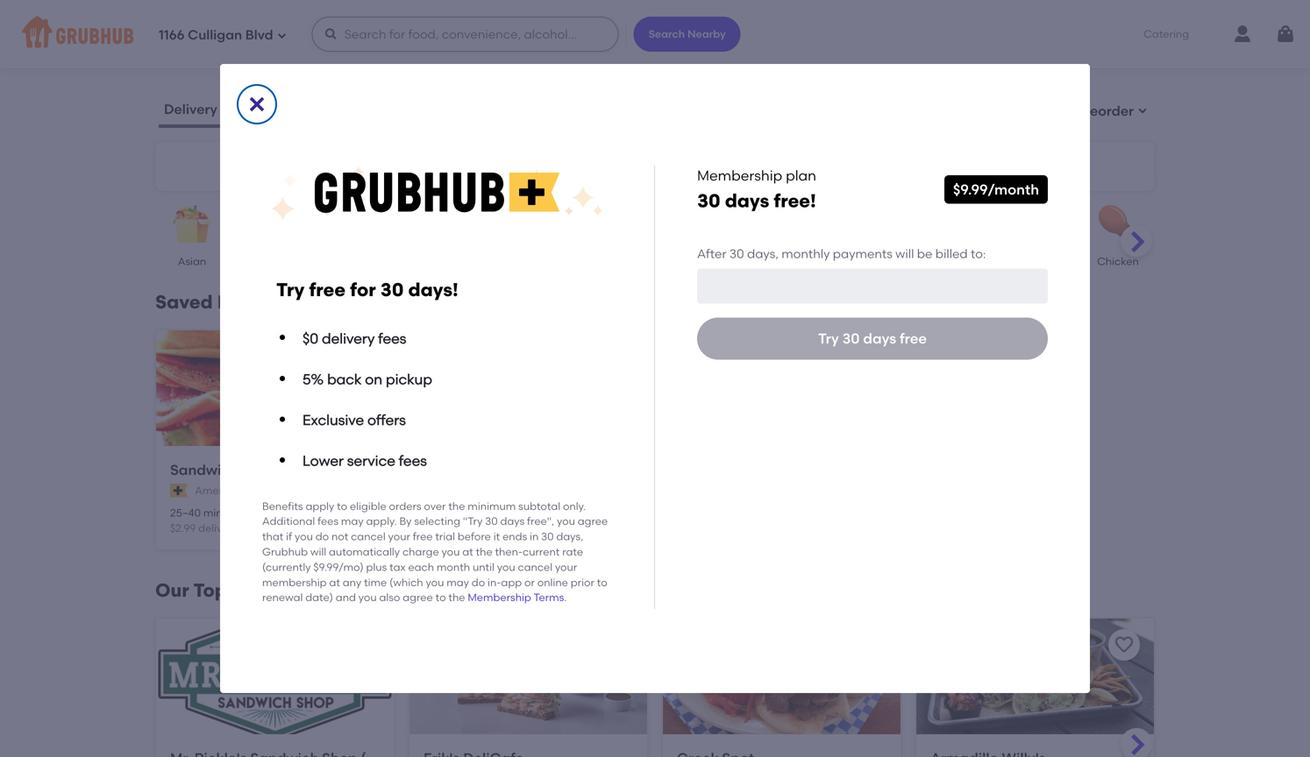 Task type: vqa. For each thing, say whether or not it's contained in the screenshot.
milk, inside American cheese melted in a grilled potato bun (contains sesame, milk, wheat, soy, and gluten)
no



Task type: locate. For each thing, give the bounding box(es) containing it.
not
[[331, 531, 348, 543]]

membership up the free!
[[697, 167, 782, 184]]

$9.99/month
[[953, 181, 1039, 198]]

1 horizontal spatial days,
[[747, 246, 779, 261]]

cancel up automatically
[[351, 531, 386, 543]]

to right apply
[[337, 500, 347, 513]]

will
[[895, 246, 914, 261], [310, 546, 326, 559]]

0 vertical spatial membership
[[697, 167, 782, 184]]

1 vertical spatial your
[[555, 561, 577, 574]]

1 min from the left
[[203, 507, 222, 519]]

1 vertical spatial days,
[[556, 531, 583, 543]]

0 horizontal spatial days
[[500, 515, 524, 528]]

delivery left it
[[452, 522, 491, 535]]

will inside benefits apply to eligible orders over the minimum subtotal only. additional fees may apply. by selecting "try 30 days free", you agree that if you do not cancel your free trial before it ends in 30 days, grubhub will automatically charge you at the then-current rate (currently $9.99/mo) plus tax each month until you cancel your membership at any time (which you may do in-app or online prior to renewal date) and you also agree to the
[[310, 546, 326, 559]]

saved restaurant button for the "sandwich mill & deli logo"
[[348, 341, 380, 373]]

do left "not"
[[315, 531, 329, 543]]

2 horizontal spatial to
[[597, 576, 607, 589]]

0 horizontal spatial cancel
[[351, 531, 386, 543]]

min inside 25–40 min $2.99 delivery
[[203, 507, 222, 519]]

1166
[[159, 27, 185, 43]]

you
[[384, 291, 417, 313]]

at down $9.99/mo)
[[329, 576, 340, 589]]

"try
[[463, 515, 483, 528]]

ratings for 273 ratings
[[592, 526, 633, 540]]

ends
[[503, 531, 527, 543]]

free up charge
[[413, 531, 433, 543]]

the down month
[[448, 592, 465, 604]]

$0 up 5%
[[303, 330, 318, 347]]

agree down (which
[[403, 592, 433, 604]]

1 horizontal spatial days
[[725, 190, 769, 212]]

0 vertical spatial may
[[341, 515, 364, 528]]

agree
[[578, 515, 608, 528], [403, 592, 433, 604]]

1 horizontal spatial may
[[447, 576, 469, 589]]

1 horizontal spatial will
[[895, 246, 914, 261]]

1 horizontal spatial your
[[555, 561, 577, 574]]

25–40 up $2.99
[[170, 507, 201, 519]]

min up before
[[457, 507, 476, 519]]

month
[[437, 561, 470, 574]]

1 horizontal spatial to
[[435, 592, 446, 604]]

delivery right $2.99
[[198, 522, 238, 535]]

ratings up automatically
[[338, 526, 380, 540]]

be
[[917, 246, 932, 261]]

0 vertical spatial do
[[315, 531, 329, 543]]

svg image right blvd
[[277, 30, 287, 41]]

save this restaurant button
[[1108, 630, 1140, 661]]

1 vertical spatial free
[[900, 330, 927, 347]]

1 vertical spatial try
[[818, 330, 839, 347]]

0 horizontal spatial free
[[309, 279, 346, 301]]

fees up tacos image at the right top of page
[[713, 159, 738, 174]]

agree down only.
[[578, 515, 608, 528]]

1 vertical spatial cancel
[[518, 561, 552, 574]]

service
[[347, 453, 395, 470]]

0 vertical spatial at
[[462, 546, 473, 559]]

0 horizontal spatial membership
[[468, 592, 531, 604]]

chinese image
[[498, 205, 559, 244]]

search nearby button
[[634, 17, 741, 52]]

days up ends
[[500, 515, 524, 528]]

1 horizontal spatial ratings
[[592, 526, 633, 540]]

to down month
[[435, 592, 446, 604]]

2 vertical spatial free
[[413, 531, 433, 543]]

may down month
[[447, 576, 469, 589]]

1 horizontal spatial cancel
[[518, 561, 552, 574]]

days, up rate
[[556, 531, 583, 543]]

1 vertical spatial will
[[310, 546, 326, 559]]

burritos image
[[1003, 205, 1064, 244]]

free inside button
[[900, 330, 927, 347]]

chicken image
[[1087, 205, 1149, 244]]

the up until
[[476, 546, 492, 559]]

25–40 up $2.49
[[424, 507, 454, 519]]

trial
[[435, 531, 455, 543]]

terms
[[534, 592, 564, 604]]

renewal
[[262, 592, 303, 604]]

1 saved restaurant button from the left
[[348, 341, 380, 373]]

1 ratings from the left
[[338, 526, 380, 540]]

0 vertical spatial $0
[[645, 159, 660, 174]]

0 horizontal spatial 25–40
[[170, 507, 201, 519]]

ratings
[[338, 526, 380, 540], [592, 526, 633, 540]]

days inside benefits apply to eligible orders over the minimum subtotal only. additional fees may apply. by selecting "try 30 days free", you agree that if you do not cancel your free trial before it ends in 30 days, grubhub will automatically charge you at the then-current rate (currently $9.99/mo) plus tax each month until you cancel your membership at any time (which you may do in-app or online prior to renewal date) and you also agree to the
[[500, 515, 524, 528]]

app
[[501, 576, 522, 589]]

do left in-
[[472, 576, 485, 589]]

0 horizontal spatial days,
[[556, 531, 583, 543]]

you
[[557, 515, 575, 528], [295, 531, 313, 543], [442, 546, 460, 559], [497, 561, 515, 574], [426, 576, 444, 589], [358, 592, 377, 604]]

1 horizontal spatial svg image
[[277, 30, 287, 41]]

1 25–40 from the left
[[170, 507, 201, 519]]

may up "not"
[[341, 515, 364, 528]]

min down american
[[203, 507, 222, 519]]

0 horizontal spatial svg image
[[246, 94, 267, 115]]

0 horizontal spatial may
[[341, 515, 364, 528]]

for
[[350, 279, 376, 301]]

you down then- at left bottom
[[497, 561, 515, 574]]

2 horizontal spatial days
[[863, 330, 896, 347]]

1 horizontal spatial saved restaurant button
[[855, 341, 886, 373]]

at
[[462, 546, 473, 559], [329, 576, 340, 589]]

ratings right 273
[[592, 526, 633, 540]]

days left the free!
[[725, 190, 769, 212]]

min for 273 ratings
[[457, 507, 476, 519]]

svg image
[[277, 30, 287, 41], [246, 94, 267, 115]]

your down the by
[[388, 531, 410, 543]]

days, down pizza image
[[747, 246, 779, 261]]

30 down minimum
[[485, 515, 498, 528]]

days inside membership plan 30 days free!
[[725, 190, 769, 212]]

saved restaurant image
[[860, 346, 881, 367]]

near
[[334, 291, 380, 313]]

$2.49
[[424, 522, 449, 535]]

25–40 for 273 ratings
[[424, 507, 454, 519]]

0 vertical spatial agree
[[578, 515, 608, 528]]

or
[[524, 576, 535, 589]]

0 vertical spatial svg image
[[277, 30, 287, 41]]

days, inside benefits apply to eligible orders over the minimum subtotal only. additional fees may apply. by selecting "try 30 days free", you agree that if you do not cancel your free trial before it ends in 30 days, grubhub will automatically charge you at the then-current rate (currently $9.99/mo) plus tax each month until you cancel your membership at any time (which you may do in-app or online prior to renewal date) and you also agree to the
[[556, 531, 583, 543]]

rate
[[562, 546, 583, 559]]

the
[[448, 500, 465, 513], [476, 546, 492, 559], [448, 592, 465, 604]]

do
[[315, 531, 329, 543], [472, 576, 485, 589]]

lower
[[303, 453, 344, 470]]

1 vertical spatial membership
[[468, 592, 531, 604]]

(which
[[389, 576, 423, 589]]

1 vertical spatial $0
[[303, 330, 318, 347]]

30 right in
[[541, 531, 554, 543]]

0 horizontal spatial will
[[310, 546, 326, 559]]

2 vertical spatial days
[[500, 515, 524, 528]]

minimum
[[468, 500, 516, 513]]

that
[[262, 531, 283, 543]]

30 inside button
[[842, 330, 860, 347]]

25–40 inside 25–40 min $2.49 delivery
[[424, 507, 454, 519]]

2 saved restaurant button from the left
[[855, 341, 886, 373]]

only.
[[563, 500, 586, 513]]

to
[[337, 500, 347, 513], [597, 576, 607, 589], [435, 592, 446, 604]]

the right "over"
[[448, 500, 465, 513]]

0 horizontal spatial ratings
[[338, 526, 380, 540]]

1 horizontal spatial $0
[[645, 159, 660, 174]]

benefits apply to eligible orders over the minimum subtotal only. additional fees may apply. by selecting "try 30 days free", you agree that if you do not cancel your free trial before it ends in 30 days, grubhub will automatically charge you at the then-current rate (currently $9.99/mo) plus tax each month until you cancel your membership at any time (which you may do in-app or online prior to renewal date) and you also agree to the
[[262, 500, 608, 604]]

0 vertical spatial free
[[309, 279, 346, 301]]

fees down apply
[[318, 515, 339, 528]]

try for try free for 30 days!
[[276, 279, 305, 301]]

0 horizontal spatial saved restaurant button
[[348, 341, 380, 373]]

25–40
[[170, 507, 201, 519], [424, 507, 454, 519]]

try down mexican image
[[276, 279, 305, 301]]

delivery down near
[[322, 330, 375, 347]]

fees
[[713, 159, 738, 174], [378, 330, 406, 347], [399, 453, 427, 470], [318, 515, 339, 528]]

it
[[493, 531, 500, 543]]

nearby
[[687, 27, 726, 40]]

delivery inside 25–40 min $2.99 delivery
[[198, 522, 238, 535]]

will down 166
[[310, 546, 326, 559]]

at down before
[[462, 546, 473, 559]]

30 down the unlock $0 delivery fees
[[697, 190, 720, 212]]

1 horizontal spatial min
[[457, 507, 476, 519]]

1 vertical spatial do
[[472, 576, 485, 589]]

min
[[203, 507, 222, 519], [457, 507, 476, 519]]

try left saved restaurant image
[[818, 330, 839, 347]]

save this restaurant image
[[1114, 635, 1135, 656]]

2 min from the left
[[457, 507, 476, 519]]

restaurants
[[217, 291, 329, 313]]

membership down in-
[[468, 592, 531, 604]]

svg image
[[1275, 24, 1296, 45], [324, 27, 338, 41], [1137, 105, 1148, 116]]

min inside 25–40 min $2.49 delivery
[[457, 507, 476, 519]]

1166 culligan blvd
[[159, 27, 273, 43]]

273 ratings
[[569, 526, 633, 540]]

after
[[697, 246, 727, 261]]

star icon image
[[310, 506, 324, 520], [324, 506, 338, 520], [338, 506, 352, 520], [352, 506, 366, 520], [366, 506, 380, 520], [366, 506, 380, 520], [563, 506, 577, 520], [577, 506, 591, 520]]

membership inside membership plan 30 days free!
[[697, 167, 782, 184]]

0 horizontal spatial min
[[203, 507, 222, 519]]

0 vertical spatial to
[[337, 500, 347, 513]]

free right saved restaurant image
[[900, 330, 927, 347]]

273
[[569, 526, 589, 540]]

to right prior
[[597, 576, 607, 589]]

benefits
[[262, 500, 303, 513]]

0 vertical spatial your
[[388, 531, 410, 543]]

try inside button
[[818, 330, 839, 347]]

0 horizontal spatial agree
[[403, 592, 433, 604]]

prior
[[571, 576, 594, 589]]

svg image inside preorder button
[[1137, 105, 1148, 116]]

exclusive
[[303, 412, 364, 429]]

2 horizontal spatial free
[[900, 330, 927, 347]]

30
[[697, 190, 720, 212], [729, 246, 744, 261], [380, 279, 404, 301], [842, 330, 860, 347], [485, 515, 498, 528], [541, 531, 554, 543]]

to:
[[971, 246, 986, 261]]

may
[[341, 515, 364, 528], [447, 576, 469, 589]]

delivery
[[164, 101, 217, 117]]

armadillo willy's logo image
[[916, 619, 1154, 737]]

each
[[408, 561, 434, 574]]

free inside benefits apply to eligible orders over the minimum subtotal only. additional fees may apply. by selecting "try 30 days free", you agree that if you do not cancel your free trial before it ends in 30 days, grubhub will automatically charge you at the then-current rate (currently $9.99/mo) plus tax each month until you cancel your membership at any time (which you may do in-app or online prior to renewal date) and you also agree to the
[[413, 531, 433, 543]]

1 vertical spatial at
[[329, 576, 340, 589]]

ihop link
[[424, 460, 633, 480]]

0 vertical spatial try
[[276, 279, 305, 301]]

25–40 inside 25–40 min $2.99 delivery
[[170, 507, 201, 519]]

pickup
[[235, 101, 280, 117]]

30 inside membership plan 30 days free!
[[697, 190, 720, 212]]

0 vertical spatial days
[[725, 190, 769, 212]]

2 vertical spatial to
[[435, 592, 446, 604]]

1 horizontal spatial free
[[413, 531, 433, 543]]

5% back on pickup
[[303, 371, 432, 388]]

1 horizontal spatial svg image
[[1137, 105, 1148, 116]]

search nearby
[[649, 27, 726, 40]]

1 vertical spatial days
[[863, 330, 896, 347]]

30 left saved restaurant image
[[842, 330, 860, 347]]

0 horizontal spatial svg image
[[324, 27, 338, 41]]

if
[[286, 531, 292, 543]]

days down the dessert
[[863, 330, 896, 347]]

hamburgers image
[[414, 205, 475, 244]]

free
[[309, 279, 346, 301], [900, 330, 927, 347], [413, 531, 433, 543]]

1 horizontal spatial try
[[818, 330, 839, 347]]

1 vertical spatial agree
[[403, 592, 433, 604]]

1 horizontal spatial do
[[472, 576, 485, 589]]

1 vertical spatial may
[[447, 576, 469, 589]]

you up month
[[442, 546, 460, 559]]

will left be
[[895, 246, 914, 261]]

2 ratings from the left
[[592, 526, 633, 540]]

cancel
[[351, 531, 386, 543], [518, 561, 552, 574]]

$0 delivery fees
[[303, 330, 406, 347]]

delivery
[[662, 159, 710, 174], [322, 330, 375, 347], [198, 522, 238, 535], [452, 522, 491, 535]]

current
[[523, 546, 560, 559]]

1 horizontal spatial at
[[462, 546, 473, 559]]

1 horizontal spatial 25–40
[[424, 507, 454, 519]]

american image
[[582, 205, 644, 244]]

free left for
[[309, 279, 346, 301]]

picks
[[231, 580, 281, 602]]

25–40 for 166 ratings
[[170, 507, 201, 519]]

your down rate
[[555, 561, 577, 574]]

ihop logo image
[[409, 331, 647, 448]]

1 horizontal spatial agree
[[578, 515, 608, 528]]

0 horizontal spatial at
[[329, 576, 340, 589]]

ihop
[[424, 462, 460, 479]]

0 horizontal spatial try
[[276, 279, 305, 301]]

charge
[[402, 546, 439, 559]]

1 horizontal spatial membership
[[697, 167, 782, 184]]

2 25–40 from the left
[[424, 507, 454, 519]]

svg image right delivery
[[246, 94, 267, 115]]

plus
[[366, 561, 387, 574]]

$0 right unlock
[[645, 159, 660, 174]]

1 vertical spatial svg image
[[246, 94, 267, 115]]

cancel up 'or'
[[518, 561, 552, 574]]



Task type: describe. For each thing, give the bounding box(es) containing it.
grubhub
[[262, 546, 308, 559]]

automatically
[[329, 546, 400, 559]]

$2.99
[[170, 522, 196, 535]]

membership
[[262, 576, 327, 589]]

search
[[649, 27, 685, 40]]

days inside button
[[863, 330, 896, 347]]

main navigation navigation
[[0, 0, 1310, 68]]

dessert
[[846, 255, 885, 268]]

try for try 30 days free
[[818, 330, 839, 347]]

membership plan 30 days free!
[[697, 167, 816, 212]]

sandwich mill & deli logo image
[[156, 331, 394, 448]]

time
[[364, 576, 387, 589]]

min for 166 ratings
[[203, 507, 222, 519]]

via mia pizza logo image
[[663, 331, 901, 448]]

tax
[[389, 561, 406, 574]]

sandwich mill & deli
[[170, 462, 310, 479]]

fast food image
[[330, 205, 391, 244]]

free",
[[527, 515, 554, 528]]

sandwich
[[170, 462, 238, 479]]

exclusive offers
[[303, 412, 406, 429]]

healthy image
[[919, 205, 980, 244]]

166 ratings
[[316, 526, 380, 540]]

0 horizontal spatial your
[[388, 531, 410, 543]]

burritos
[[1014, 255, 1053, 268]]

sandwich mill & deli link
[[170, 460, 380, 480]]

30 right "after"
[[729, 246, 744, 261]]

healthy
[[930, 255, 969, 268]]

catering
[[1144, 27, 1189, 40]]

plan
[[786, 167, 816, 184]]

before
[[458, 531, 491, 543]]

unlock $0 delivery fees
[[600, 159, 738, 174]]

0 horizontal spatial $0
[[303, 330, 318, 347]]

mexican image
[[246, 205, 307, 244]]

also
[[379, 592, 400, 604]]

membership for .
[[468, 592, 531, 604]]

saved restaurant image
[[353, 346, 374, 367]]

erik's delicafe logo image
[[409, 619, 647, 737]]

membership terms link
[[468, 592, 564, 604]]

membership terms .
[[468, 592, 567, 604]]

mr. pickle's sandwich shop (410-san jose) logo image
[[156, 619, 394, 737]]

tacos
[[682, 255, 712, 268]]

0 horizontal spatial to
[[337, 500, 347, 513]]

pizza
[[768, 255, 794, 268]]

any
[[343, 576, 361, 589]]

fees right saved restaurant icon at the top of the page
[[378, 330, 406, 347]]

saved restaurants near you
[[155, 291, 417, 313]]

0 horizontal spatial do
[[315, 531, 329, 543]]

online
[[537, 576, 568, 589]]

fees inside benefits apply to eligible orders over the minimum subtotal only. additional fees may apply. by selecting "try 30 days free", you agree that if you do not cancel your free trial before it ends in 30 days, grubhub will automatically charge you at the then-current rate (currently $9.99/mo) plus tax each month until you cancel your membership at any time (which you may do in-app or online prior to renewal date) and you also agree to the
[[318, 515, 339, 528]]

svg image inside main navigation navigation
[[277, 30, 287, 41]]

culligan
[[188, 27, 242, 43]]

you right "if"
[[295, 531, 313, 543]]

asian
[[178, 255, 206, 268]]

back
[[327, 371, 362, 388]]

membership logo image
[[270, 166, 604, 222]]

in
[[530, 531, 539, 543]]

chicken
[[1097, 255, 1139, 268]]

unlock
[[600, 159, 642, 174]]

american
[[195, 484, 245, 497]]

apply
[[306, 500, 334, 513]]

&
[[269, 462, 280, 479]]

25–40 min $2.49 delivery
[[424, 507, 491, 535]]

1 vertical spatial to
[[597, 576, 607, 589]]

monthly
[[781, 246, 830, 261]]

pizza image
[[751, 205, 812, 244]]

0 vertical spatial days,
[[747, 246, 779, 261]]

subtotal
[[518, 500, 560, 513]]

2 horizontal spatial svg image
[[1275, 24, 1296, 45]]

apply.
[[366, 515, 397, 528]]

billed
[[935, 246, 968, 261]]

tacos image
[[666, 205, 728, 244]]

delivery inside 25–40 min $2.49 delivery
[[452, 522, 491, 535]]

offers
[[367, 412, 406, 429]]

until
[[473, 561, 494, 574]]

subscription pass image
[[170, 484, 188, 498]]

top
[[193, 580, 227, 602]]

2 vertical spatial the
[[448, 592, 465, 604]]

in-
[[488, 576, 501, 589]]

0 vertical spatial the
[[448, 500, 465, 513]]

additional
[[262, 515, 315, 528]]

0 vertical spatial cancel
[[351, 531, 386, 543]]

by
[[399, 515, 412, 528]]

lower service fees
[[303, 453, 427, 470]]

try 30 days free
[[818, 330, 927, 347]]

you down each
[[426, 576, 444, 589]]

try 30 days free button
[[697, 318, 1048, 360]]

25–40 min $2.99 delivery
[[170, 507, 238, 535]]

eligible
[[350, 500, 386, 513]]

30 right for
[[380, 279, 404, 301]]

then-
[[495, 546, 523, 559]]

0 vertical spatial will
[[895, 246, 914, 261]]

you down time
[[358, 592, 377, 604]]

fees right service at left
[[399, 453, 427, 470]]

on
[[365, 371, 382, 388]]

free!
[[774, 190, 816, 212]]

days!
[[408, 279, 458, 301]]

ratings for 166 ratings
[[338, 526, 380, 540]]

catering button
[[1131, 14, 1201, 54]]

membership for 30
[[697, 167, 782, 184]]

you down only.
[[557, 515, 575, 528]]

deli
[[283, 462, 310, 479]]

try free for 30 days!
[[276, 279, 458, 301]]

1 vertical spatial the
[[476, 546, 492, 559]]

asian image
[[161, 205, 223, 244]]

delivery up tacos image at the right top of page
[[662, 159, 710, 174]]

5%
[[303, 371, 324, 388]]

pickup
[[386, 371, 432, 388]]

selecting
[[414, 515, 460, 528]]

greek spot logo image
[[663, 619, 901, 737]]

(currently
[[262, 561, 311, 574]]

and
[[336, 592, 356, 604]]

preorder
[[1076, 103, 1134, 119]]

saved restaurant button for the via mia pizza logo
[[855, 341, 886, 373]]

.
[[564, 592, 567, 604]]

our top picks
[[155, 580, 281, 602]]



